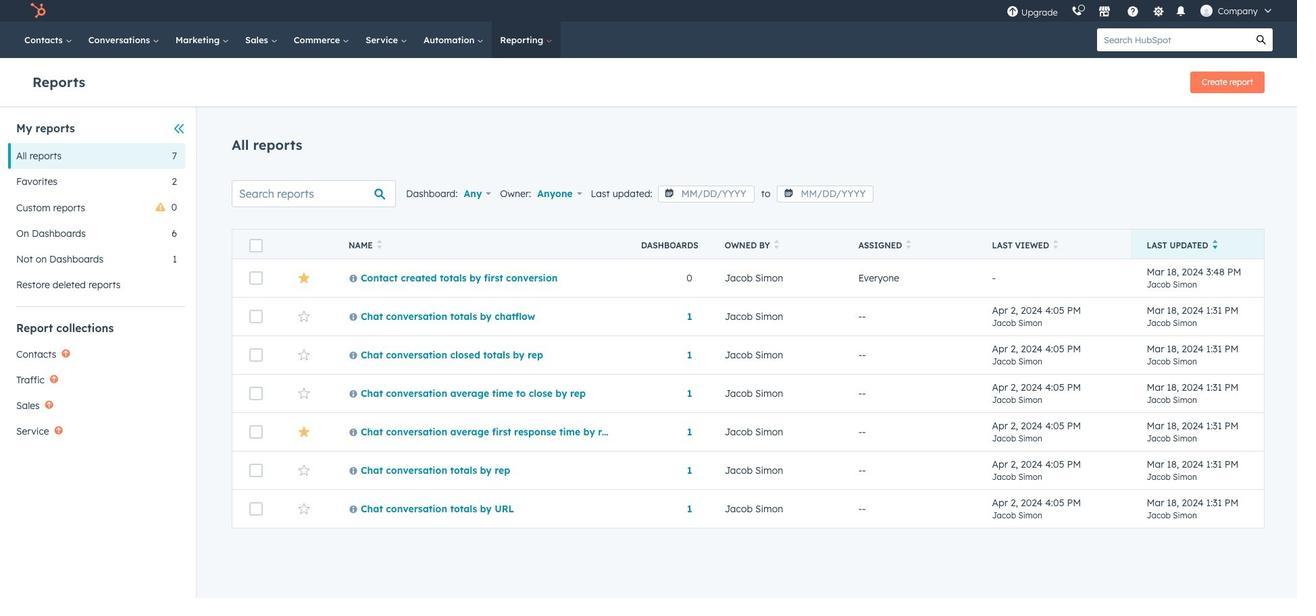 Task type: describe. For each thing, give the bounding box(es) containing it.
press to sort. image for fourth press to sort. element from right
[[377, 240, 382, 249]]

1 press to sort. element from the left
[[377, 240, 382, 251]]

descending sort. press to sort ascending. image
[[1213, 240, 1218, 249]]

press to sort. image for fourth press to sort. element from left
[[1054, 240, 1059, 249]]

press to sort. image
[[907, 240, 912, 249]]

2 press to sort. element from the left
[[774, 240, 779, 251]]

report collections element
[[8, 321, 185, 445]]

4 press to sort. element from the left
[[1054, 240, 1059, 251]]

report filters element
[[8, 121, 185, 298]]

3 press to sort. element from the left
[[907, 240, 912, 251]]



Task type: locate. For each thing, give the bounding box(es) containing it.
banner
[[32, 68, 1265, 93]]

1 horizontal spatial press to sort. image
[[774, 240, 779, 249]]

Search reports search field
[[232, 180, 396, 207]]

Search HubSpot search field
[[1098, 28, 1250, 51]]

2 horizontal spatial press to sort. image
[[1054, 240, 1059, 249]]

press to sort. image
[[377, 240, 382, 249], [774, 240, 779, 249], [1054, 240, 1059, 249]]

menu
[[1000, 0, 1281, 22]]

0 horizontal spatial press to sort. image
[[377, 240, 382, 249]]

1 press to sort. image from the left
[[377, 240, 382, 249]]

3 press to sort. image from the left
[[1054, 240, 1059, 249]]

press to sort. element
[[377, 240, 382, 251], [774, 240, 779, 251], [907, 240, 912, 251], [1054, 240, 1059, 251]]

MM/DD/YYYY text field
[[778, 186, 874, 203]]

marketplaces image
[[1099, 6, 1111, 18]]

press to sort. image for 2nd press to sort. element
[[774, 240, 779, 249]]

jacob simon image
[[1201, 5, 1213, 17]]

MM/DD/YYYY text field
[[658, 186, 755, 203]]

descending sort. press to sort ascending. element
[[1213, 240, 1218, 251]]

2 press to sort. image from the left
[[774, 240, 779, 249]]



Task type: vqa. For each thing, say whether or not it's contained in the screenshot.
first press to sort. ELEMENT from right
yes



